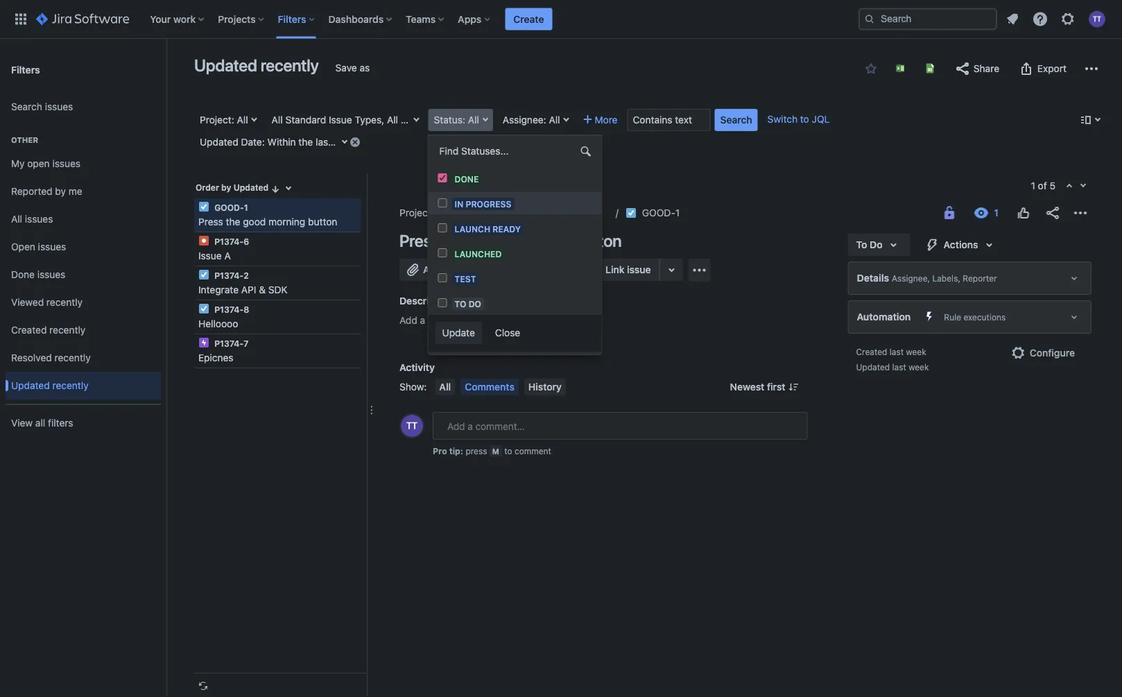 Task type: describe. For each thing, give the bounding box(es) containing it.
reporter
[[963, 273, 998, 283]]

last for updated
[[893, 362, 907, 372]]

save
[[336, 62, 357, 74]]

search image
[[865, 14, 876, 25]]

launched
[[455, 249, 502, 259]]

all inside all "button"
[[439, 381, 451, 393]]

a for child
[[512, 264, 517, 275]]

pro
[[433, 446, 447, 456]]

1 vertical spatial button
[[574, 231, 622, 250]]

task image for integrate api & sdk
[[198, 269, 210, 280]]

more button
[[578, 109, 623, 131]]

0 horizontal spatial filters
[[11, 64, 40, 75]]

my open issues link
[[6, 150, 161, 178]]

history button
[[524, 379, 566, 395]]

all up within at the left top
[[272, 114, 283, 126]]

resolved recently
[[11, 352, 91, 364]]

0 horizontal spatial to
[[455, 299, 467, 309]]

p1374-8
[[212, 305, 249, 314]]

issues for done issues
[[37, 269, 65, 280]]

view
[[11, 417, 33, 429]]

p1374- for integrate api & sdk
[[215, 271, 244, 280]]

1 vertical spatial morning
[[511, 231, 571, 250]]

a
[[224, 250, 231, 262]]

1 vertical spatial the
[[226, 216, 240, 228]]

in progress
[[455, 199, 512, 209]]

p1374- for issue a
[[215, 237, 244, 246]]

executions
[[964, 312, 1006, 322]]

all standard issue types,                                 all sub-task issue types,                                 bug,                                 epic,                                 story,                                 task
[[272, 114, 600, 126]]

newest first
[[730, 381, 786, 393]]

link
[[606, 264, 625, 275]]

description...
[[428, 315, 487, 326]]

switch to jql link
[[768, 113, 830, 125]]

recently down the filters popup button
[[261, 56, 319, 75]]

next issue 'p1374-6' ( type 'j' ) image
[[1078, 180, 1089, 192]]

open issues link
[[6, 233, 161, 261]]

0 horizontal spatial good-1
[[212, 203, 248, 212]]

2 vertical spatial week
[[909, 362, 929, 372]]

share link
[[948, 58, 1007, 80]]

Search issues using keywords text field
[[628, 109, 711, 131]]

0 horizontal spatial press the good morning button
[[198, 216, 338, 228]]

last for the
[[316, 136, 332, 148]]

projects for projects popup button
[[218, 13, 256, 25]]

task image for press the good morning button
[[198, 201, 210, 212]]

p1374- for helloooo
[[215, 305, 244, 314]]

assignee: all
[[503, 114, 560, 126]]

child
[[520, 264, 542, 275]]

1 down the order by updated link
[[244, 203, 248, 212]]

comments button
[[461, 379, 519, 395]]

order by updated
[[196, 183, 269, 193]]

goodmorning link
[[453, 205, 531, 221]]

add a child issue button
[[467, 259, 577, 281]]

work
[[173, 13, 196, 25]]

standard
[[285, 114, 326, 126]]

filters inside popup button
[[278, 13, 306, 25]]

order by updated link
[[194, 179, 283, 196]]

viewed recently
[[11, 297, 83, 308]]

assignee,
[[892, 273, 931, 283]]

settings image
[[1060, 11, 1077, 27]]

&
[[259, 284, 266, 296]]

viewed recently link
[[6, 289, 161, 316]]

launch
[[455, 224, 491, 234]]

actions image
[[1073, 205, 1089, 221]]

newest
[[730, 381, 765, 393]]

my
[[11, 158, 25, 169]]

1 horizontal spatial the
[[299, 136, 313, 148]]

updated inside 'other' group
[[11, 380, 50, 391]]

resolved recently link
[[6, 344, 161, 372]]

remove criteria image
[[350, 136, 361, 147]]

assignee:
[[503, 114, 547, 126]]

press
[[466, 446, 487, 456]]

recently for created recently link
[[49, 324, 86, 336]]

open in google sheets image
[[925, 63, 936, 74]]

done for done
[[455, 174, 479, 184]]

1 horizontal spatial issue
[[329, 114, 352, 126]]

issue inside link issue button
[[627, 264, 651, 275]]

details
[[857, 272, 890, 284]]

1 horizontal spatial press the good morning button
[[400, 231, 622, 250]]

issues inside 'link'
[[52, 158, 81, 169]]

resolved
[[11, 352, 52, 364]]

all right the epic, at the top of page
[[549, 114, 560, 126]]

open issues
[[11, 241, 66, 253]]

configure
[[1030, 347, 1075, 359]]

0 horizontal spatial morning
[[269, 216, 305, 228]]

issues for open issues
[[38, 241, 66, 253]]

all button
[[435, 379, 455, 395]]

1 horizontal spatial to
[[801, 113, 810, 125]]

1 vertical spatial last
[[890, 347, 904, 357]]

tip:
[[449, 446, 464, 456]]

close
[[495, 327, 521, 339]]

export
[[1038, 63, 1067, 74]]

profile image of terry turtle image
[[401, 415, 423, 437]]

updated down project:
[[200, 136, 238, 148]]

link issue
[[606, 264, 651, 275]]

1 left remove criteria image
[[334, 136, 339, 148]]

all up date:
[[237, 114, 248, 126]]

create
[[514, 13, 544, 25]]

all inside all issues link
[[11, 213, 22, 225]]

banner containing your work
[[0, 0, 1123, 39]]

activity
[[400, 362, 435, 373]]

0 horizontal spatial good-
[[215, 203, 244, 212]]

1 of 5
[[1031, 180, 1056, 192]]

all
[[35, 417, 45, 429]]

close link
[[488, 323, 528, 345]]

automation
[[857, 311, 911, 323]]

integrate
[[198, 284, 239, 296]]

comments
[[465, 381, 515, 393]]

p1374- for epicnes
[[215, 339, 244, 348]]

teams
[[406, 13, 436, 25]]

2 vertical spatial the
[[443, 231, 467, 250]]

actions
[[944, 239, 979, 250]]

bug image
[[198, 235, 210, 246]]

newest first image
[[789, 382, 800, 393]]

epic image
[[198, 337, 210, 348]]

details assignee, labels, reporter
[[857, 272, 998, 284]]

by for order
[[221, 183, 231, 193]]

Find Statuses... field
[[435, 142, 595, 161]]

0 vertical spatial updated recently
[[194, 56, 319, 75]]

api
[[241, 284, 256, 296]]

created recently
[[11, 324, 86, 336]]

attach button
[[400, 259, 462, 281]]

created last week updated last week
[[857, 347, 929, 372]]

bug,
[[504, 114, 524, 126]]

status:
[[434, 114, 466, 126]]

recently for viewed recently link
[[46, 297, 83, 308]]

rule
[[945, 312, 962, 322]]

save as
[[336, 62, 370, 74]]

1 types, from the left
[[355, 114, 385, 126]]

comment
[[515, 446, 552, 456]]

0 vertical spatial press
[[198, 216, 223, 228]]

within
[[268, 136, 296, 148]]

issue inside the add a child issue button
[[544, 264, 568, 275]]



Task type: locate. For each thing, give the bounding box(es) containing it.
progress
[[466, 199, 512, 209]]

0 horizontal spatial do
[[469, 299, 481, 309]]

my open issues
[[11, 158, 81, 169]]

sub-
[[401, 114, 422, 126]]

small image
[[270, 184, 281, 195]]

pro tip: press m to comment
[[433, 446, 552, 456]]

updated down resolved
[[11, 380, 50, 391]]

menu bar
[[433, 379, 569, 395]]

issues right the 'open'
[[38, 241, 66, 253]]

1 vertical spatial to
[[455, 299, 467, 309]]

1 vertical spatial do
[[469, 299, 481, 309]]

recently for resolved recently link
[[55, 352, 91, 364]]

0 horizontal spatial add
[[400, 315, 418, 326]]

viewed
[[11, 297, 44, 308]]

your profile and settings image
[[1089, 11, 1106, 27]]

0 vertical spatial do
[[870, 239, 883, 250]]

1 vertical spatial filters
[[11, 64, 40, 75]]

jql
[[812, 113, 830, 125]]

share image
[[1045, 205, 1062, 221]]

1 horizontal spatial projects
[[400, 207, 436, 219]]

add app image
[[691, 262, 708, 279]]

created down automation
[[857, 347, 888, 357]]

good-1
[[212, 203, 248, 212], [642, 207, 680, 219]]

a
[[512, 264, 517, 275], [420, 315, 425, 326]]

actions button
[[916, 234, 1006, 256]]

1 vertical spatial good
[[470, 231, 508, 250]]

epicnes
[[198, 352, 234, 364]]

4 p1374- from the top
[[215, 339, 244, 348]]

p1374- up helloooo in the top left of the page
[[215, 305, 244, 314]]

1 vertical spatial updated recently
[[11, 380, 89, 391]]

done issues
[[11, 269, 65, 280]]

types, left bug,
[[471, 114, 501, 126]]

as
[[360, 62, 370, 74]]

goodmorning image
[[453, 207, 464, 219]]

by inside the order by updated link
[[221, 183, 231, 193]]

morning up child
[[511, 231, 571, 250]]

banner
[[0, 0, 1123, 39]]

default image
[[580, 146, 592, 157]]

date:
[[241, 136, 265, 148]]

description
[[400, 295, 453, 307]]

issues right open
[[52, 158, 81, 169]]

p1374- up the a
[[215, 237, 244, 246]]

1 horizontal spatial good
[[470, 231, 508, 250]]

issue a
[[198, 250, 231, 262]]

1 vertical spatial to
[[505, 446, 512, 456]]

order
[[196, 183, 219, 193]]

to up description...
[[455, 299, 467, 309]]

recently inside created recently link
[[49, 324, 86, 336]]

0 vertical spatial created
[[11, 324, 47, 336]]

history
[[529, 381, 562, 393]]

recently down viewed recently link
[[49, 324, 86, 336]]

p1374- up epicnes
[[215, 339, 244, 348]]

launch ready
[[455, 224, 521, 234]]

good- down order by updated
[[215, 203, 244, 212]]

good-1 up link web pages and more image
[[642, 207, 680, 219]]

to do inside dropdown button
[[857, 239, 883, 250]]

task image left good-1 link
[[626, 207, 637, 219]]

updated
[[194, 56, 257, 75], [200, 136, 238, 148], [234, 183, 269, 193], [857, 362, 890, 372], [11, 380, 50, 391]]

by left me
[[55, 186, 66, 197]]

by right order
[[221, 183, 231, 193]]

1 vertical spatial week
[[906, 347, 927, 357]]

task image
[[626, 207, 637, 219], [198, 303, 210, 314]]

button
[[308, 216, 338, 228], [574, 231, 622, 250]]

1 horizontal spatial do
[[870, 239, 883, 250]]

1 horizontal spatial done
[[455, 174, 479, 184]]

share
[[974, 63, 1000, 74]]

updated recently down projects popup button
[[194, 56, 319, 75]]

1 horizontal spatial by
[[221, 183, 231, 193]]

open
[[27, 158, 50, 169]]

do up details
[[870, 239, 883, 250]]

filters right projects popup button
[[278, 13, 306, 25]]

2 task image from the top
[[198, 269, 210, 280]]

2 p1374- from the top
[[215, 271, 244, 280]]

1 vertical spatial press the good morning button
[[400, 231, 622, 250]]

helloooo
[[198, 318, 238, 330]]

issues up open issues
[[25, 213, 53, 225]]

good up 6
[[243, 216, 266, 228]]

updated recently
[[194, 56, 319, 75], [11, 380, 89, 391]]

issues
[[45, 101, 73, 112], [52, 158, 81, 169], [25, 213, 53, 225], [38, 241, 66, 253], [37, 269, 65, 280]]

p1374- up integrate
[[215, 271, 244, 280]]

7
[[244, 339, 249, 348]]

dashboards button
[[324, 8, 398, 30]]

0 vertical spatial add
[[491, 264, 509, 275]]

0 vertical spatial search
[[11, 101, 42, 112]]

1 horizontal spatial search
[[721, 114, 753, 126]]

2 types, from the left
[[471, 114, 501, 126]]

8
[[244, 305, 249, 314]]

issues up viewed recently
[[37, 269, 65, 280]]

0 horizontal spatial issue
[[544, 264, 568, 275]]

0 vertical spatial press the good morning button
[[198, 216, 338, 228]]

do inside dropdown button
[[870, 239, 883, 250]]

1 horizontal spatial a
[[512, 264, 517, 275]]

1 vertical spatial search
[[721, 114, 753, 126]]

0 horizontal spatial button
[[308, 216, 338, 228]]

m
[[492, 447, 499, 456]]

1 horizontal spatial types,
[[471, 114, 501, 126]]

dashboards
[[329, 13, 384, 25]]

0 vertical spatial to
[[801, 113, 810, 125]]

to do
[[857, 239, 883, 250], [455, 299, 481, 309]]

p1374-7
[[212, 339, 249, 348]]

open in microsoft excel image
[[895, 63, 906, 74]]

1 vertical spatial a
[[420, 315, 425, 326]]

0 vertical spatial the
[[299, 136, 313, 148]]

2
[[244, 271, 249, 280]]

recently for updated recently link
[[52, 380, 89, 391]]

3 p1374- from the top
[[215, 305, 244, 314]]

0 horizontal spatial updated recently
[[11, 380, 89, 391]]

Search field
[[859, 8, 998, 30]]

issues for all issues
[[25, 213, 53, 225]]

the down goodmorning image
[[443, 231, 467, 250]]

help image
[[1032, 11, 1049, 27]]

2 vertical spatial last
[[893, 362, 907, 372]]

1 horizontal spatial good-
[[642, 207, 676, 219]]

issue right sub-
[[445, 114, 469, 126]]

created inside 'other' group
[[11, 324, 47, 336]]

all issues
[[11, 213, 53, 225]]

None checkbox
[[438, 173, 447, 182], [438, 248, 447, 257], [438, 273, 447, 282], [438, 173, 447, 182], [438, 248, 447, 257], [438, 273, 447, 282]]

search for search issues
[[11, 101, 42, 112]]

updated recently inside 'other' group
[[11, 380, 89, 391]]

0 horizontal spatial projects
[[218, 13, 256, 25]]

0 vertical spatial button
[[308, 216, 338, 228]]

1 horizontal spatial created
[[857, 347, 888, 357]]

to do up description...
[[455, 299, 481, 309]]

6
[[244, 237, 249, 246]]

appswitcher icon image
[[12, 11, 29, 27]]

0 horizontal spatial the
[[226, 216, 240, 228]]

morning down small icon
[[269, 216, 305, 228]]

your work
[[150, 13, 196, 25]]

2 horizontal spatial issue
[[445, 114, 469, 126]]

recently down resolved recently link
[[52, 380, 89, 391]]

not available - this is the first issue image
[[1064, 181, 1075, 192]]

filters button
[[274, 8, 320, 30]]

all right status:
[[468, 114, 479, 126]]

issues inside 'link'
[[38, 241, 66, 253]]

0 horizontal spatial types,
[[355, 114, 385, 126]]

morning
[[269, 216, 305, 228], [511, 231, 571, 250]]

search issues link
[[6, 93, 161, 121]]

updated down projects popup button
[[194, 56, 257, 75]]

1 horizontal spatial press
[[400, 231, 440, 250]]

to do button
[[848, 234, 911, 256]]

0 horizontal spatial issue
[[198, 250, 222, 262]]

search up other
[[11, 101, 42, 112]]

view all filters link
[[6, 409, 161, 437]]

reported
[[11, 186, 52, 197]]

Add a comment… field
[[433, 412, 808, 440]]

teams button
[[402, 8, 450, 30]]

search issues
[[11, 101, 73, 112]]

the down standard
[[299, 136, 313, 148]]

1 vertical spatial created
[[857, 347, 888, 357]]

2 horizontal spatial the
[[443, 231, 467, 250]]

to inside dropdown button
[[857, 239, 868, 250]]

automation element
[[848, 300, 1092, 334]]

updated recently down resolved recently
[[11, 380, 89, 391]]

add for add a child issue
[[491, 264, 509, 275]]

recently inside updated recently link
[[52, 380, 89, 391]]

1 horizontal spatial issue
[[627, 264, 651, 275]]

press the good morning button down goodmorning
[[400, 231, 622, 250]]

all up the 'open'
[[11, 213, 22, 225]]

me
[[69, 186, 82, 197]]

press down projects link
[[400, 231, 440, 250]]

a for description...
[[420, 315, 425, 326]]

projects left goodmorning image
[[400, 207, 436, 219]]

task image up integrate
[[198, 269, 210, 280]]

0 horizontal spatial task image
[[198, 303, 210, 314]]

0 horizontal spatial to
[[505, 446, 512, 456]]

notifications image
[[1005, 11, 1021, 27]]

done for done issues
[[11, 269, 35, 280]]

good down goodmorning "link"
[[470, 231, 508, 250]]

filters
[[48, 417, 73, 429]]

by inside the reported by me link
[[55, 186, 66, 197]]

rule executions
[[945, 312, 1006, 322]]

projects for projects link
[[400, 207, 436, 219]]

0 vertical spatial week
[[341, 136, 365, 148]]

2 task from the left
[[580, 114, 600, 126]]

export button
[[1012, 58, 1074, 80]]

1 vertical spatial to do
[[455, 299, 481, 309]]

0 horizontal spatial task
[[422, 114, 443, 126]]

projects inside popup button
[[218, 13, 256, 25]]

done up "in"
[[455, 174, 479, 184]]

task image
[[198, 201, 210, 212], [198, 269, 210, 280]]

more
[[595, 114, 618, 126]]

1 horizontal spatial good-1
[[642, 207, 680, 219]]

attach
[[423, 264, 453, 275]]

open
[[11, 241, 35, 253]]

0 horizontal spatial search
[[11, 101, 42, 112]]

task image down order
[[198, 201, 210, 212]]

0 horizontal spatial by
[[55, 186, 66, 197]]

save as button
[[329, 57, 377, 79]]

0 vertical spatial projects
[[218, 13, 256, 25]]

0 vertical spatial a
[[512, 264, 517, 275]]

done issues link
[[6, 261, 161, 289]]

1 horizontal spatial button
[[574, 231, 622, 250]]

search inside button
[[721, 114, 753, 126]]

search left switch
[[721, 114, 753, 126]]

add inside button
[[491, 264, 509, 275]]

issues up my open issues
[[45, 101, 73, 112]]

reported by me
[[11, 186, 82, 197]]

other
[[11, 136, 38, 145]]

0 horizontal spatial created
[[11, 324, 47, 336]]

other group
[[6, 121, 161, 404]]

1
[[334, 136, 339, 148], [1031, 180, 1036, 192], [244, 203, 248, 212], [676, 207, 680, 219]]

recently down created recently link
[[55, 352, 91, 364]]

recently inside viewed recently link
[[46, 297, 83, 308]]

the up "p1374-6"
[[226, 216, 240, 228]]

a down description
[[420, 315, 425, 326]]

1 up link web pages and more image
[[676, 207, 680, 219]]

search button
[[715, 109, 758, 131]]

None submit
[[435, 322, 482, 344]]

types, up remove criteria image
[[355, 114, 385, 126]]

0 vertical spatial morning
[[269, 216, 305, 228]]

1 horizontal spatial morning
[[511, 231, 571, 250]]

2 issue from the left
[[627, 264, 651, 275]]

to do up details
[[857, 239, 883, 250]]

apps button
[[454, 8, 496, 30]]

add
[[491, 264, 509, 275], [400, 315, 418, 326]]

a inside button
[[512, 264, 517, 275]]

issue up remove criteria image
[[329, 114, 352, 126]]

all left sub-
[[387, 114, 398, 126]]

1 vertical spatial task image
[[198, 303, 210, 314]]

filters up search issues
[[11, 64, 40, 75]]

created
[[11, 324, 47, 336], [857, 347, 888, 357]]

recently up created recently at the top left
[[46, 297, 83, 308]]

0 vertical spatial filters
[[278, 13, 306, 25]]

updated recently link
[[6, 372, 161, 400]]

press the good morning button up 6
[[198, 216, 338, 228]]

created down viewed
[[11, 324, 47, 336]]

created for created last week updated last week
[[857, 347, 888, 357]]

show:
[[400, 381, 427, 393]]

to right m
[[505, 446, 512, 456]]

0 vertical spatial good
[[243, 216, 266, 228]]

0 horizontal spatial to do
[[455, 299, 481, 309]]

1 task image from the top
[[198, 201, 210, 212]]

sdk
[[268, 284, 288, 296]]

menu bar containing all
[[433, 379, 569, 395]]

do up description...
[[469, 299, 481, 309]]

issue right "link"
[[627, 264, 651, 275]]

good-1 down order by updated
[[212, 203, 248, 212]]

a left child
[[512, 264, 517, 275]]

0 horizontal spatial press
[[198, 216, 223, 228]]

integrate api & sdk
[[198, 284, 288, 296]]

done inside 'other' group
[[11, 269, 35, 280]]

None checkbox
[[438, 198, 447, 207], [438, 223, 447, 232], [438, 298, 447, 307], [438, 198, 447, 207], [438, 223, 447, 232], [438, 298, 447, 307]]

small image
[[866, 63, 877, 74]]

copy link to issue image
[[677, 207, 688, 218]]

to up details
[[857, 239, 868, 250]]

1 horizontal spatial updated recently
[[194, 56, 319, 75]]

0 vertical spatial to do
[[857, 239, 883, 250]]

1 left "of"
[[1031, 180, 1036, 192]]

press the good morning button
[[198, 216, 338, 228], [400, 231, 622, 250]]

0 horizontal spatial good
[[243, 216, 266, 228]]

to
[[801, 113, 810, 125], [505, 446, 512, 456]]

add for add a description...
[[400, 315, 418, 326]]

vote options: no one has voted for this issue yet. image
[[1016, 205, 1032, 221]]

sidebar navigation image
[[151, 56, 182, 83]]

add down description
[[400, 315, 418, 326]]

task
[[422, 114, 443, 126], [580, 114, 600, 126]]

p1374-2
[[212, 271, 249, 280]]

1 vertical spatial projects
[[400, 207, 436, 219]]

all right "show:"
[[439, 381, 451, 393]]

1 horizontal spatial to do
[[857, 239, 883, 250]]

projects right work
[[218, 13, 256, 25]]

done down the 'open'
[[11, 269, 35, 280]]

1 issue from the left
[[544, 264, 568, 275]]

1 task from the left
[[422, 114, 443, 126]]

all issues link
[[6, 205, 161, 233]]

press
[[198, 216, 223, 228], [400, 231, 440, 250]]

epic,
[[527, 114, 549, 126]]

story,
[[551, 114, 577, 126]]

types,
[[355, 114, 385, 126], [471, 114, 501, 126]]

1 p1374- from the top
[[215, 237, 244, 246]]

0 vertical spatial to
[[857, 239, 868, 250]]

search for search
[[721, 114, 753, 126]]

issues for search issues
[[45, 101, 73, 112]]

0 vertical spatial done
[[455, 174, 479, 184]]

press up bug image
[[198, 216, 223, 228]]

0 vertical spatial last
[[316, 136, 332, 148]]

1 horizontal spatial task image
[[626, 207, 637, 219]]

good- left 'copy link to issue' image
[[642, 207, 676, 219]]

1 vertical spatial press
[[400, 231, 440, 250]]

1 vertical spatial task image
[[198, 269, 210, 280]]

your
[[150, 13, 171, 25]]

link web pages and more image
[[664, 262, 680, 278]]

to left jql at the top right
[[801, 113, 810, 125]]

1 horizontal spatial add
[[491, 264, 509, 275]]

issue down bug image
[[198, 250, 222, 262]]

0 horizontal spatial done
[[11, 269, 35, 280]]

goodmorning
[[470, 207, 531, 219]]

task image up helloooo in the top left of the page
[[198, 303, 210, 314]]

primary element
[[8, 0, 859, 39]]

0 vertical spatial task image
[[198, 201, 210, 212]]

1 vertical spatial add
[[400, 315, 418, 326]]

by for reported
[[55, 186, 66, 197]]

details element
[[848, 262, 1092, 295]]

1 horizontal spatial task
[[580, 114, 600, 126]]

in
[[455, 199, 464, 209]]

0 horizontal spatial a
[[420, 315, 425, 326]]

recently inside resolved recently link
[[55, 352, 91, 364]]

all standard issue types,                                 all sub-task issue types,                                 bug,                                 epic,                                 story,                                 task button
[[266, 109, 600, 131]]

add down launched
[[491, 264, 509, 275]]

created inside created last week updated last week
[[857, 347, 888, 357]]

created for created recently
[[11, 324, 47, 336]]

updated down automation
[[857, 362, 890, 372]]

issue right child
[[544, 264, 568, 275]]

1 vertical spatial done
[[11, 269, 35, 280]]

1 horizontal spatial filters
[[278, 13, 306, 25]]

jira software image
[[36, 11, 129, 27], [36, 11, 129, 27]]

0 vertical spatial task image
[[626, 207, 637, 219]]

updated inside created last week updated last week
[[857, 362, 890, 372]]

1 horizontal spatial to
[[857, 239, 868, 250]]

updated left small icon
[[234, 183, 269, 193]]



Task type: vqa. For each thing, say whether or not it's contained in the screenshot.
Current project sidebar image
no



